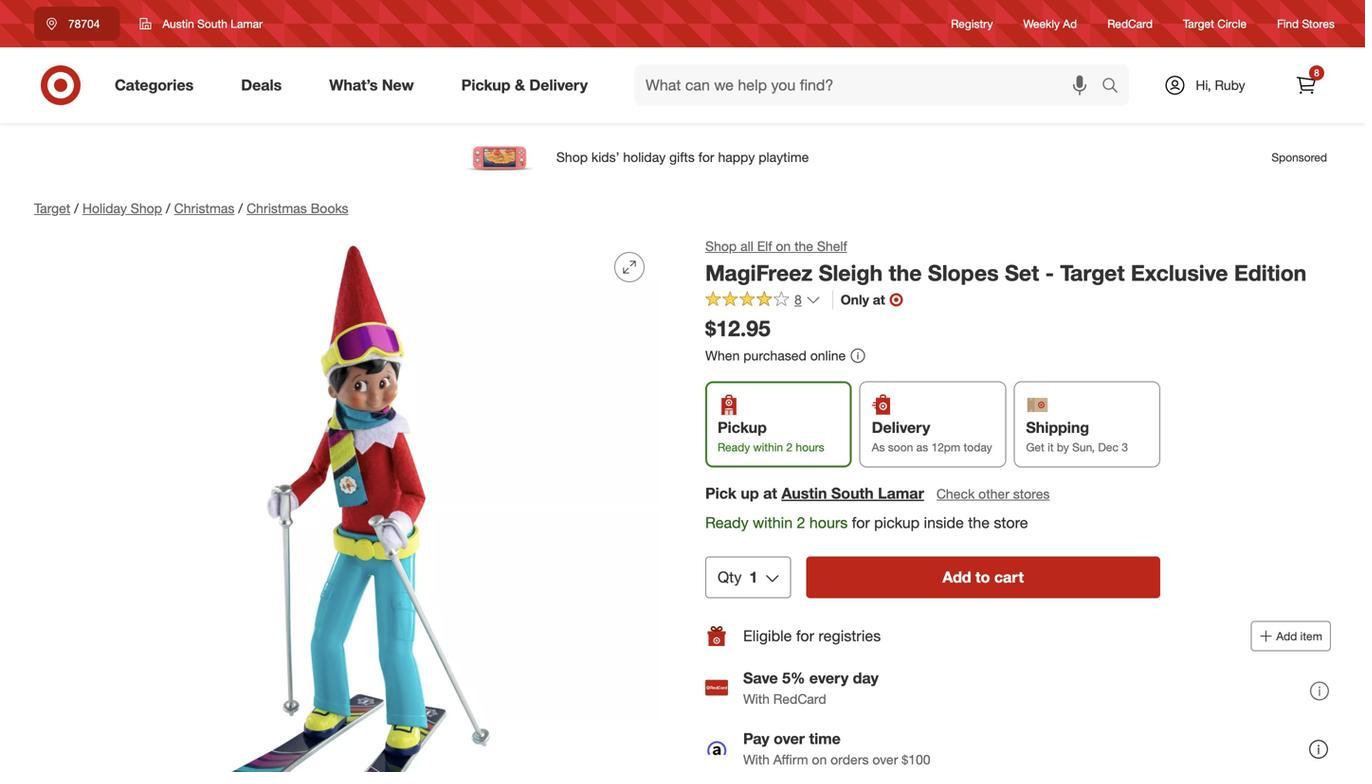 Task type: vqa. For each thing, say whether or not it's contained in the screenshot.
due
no



Task type: describe. For each thing, give the bounding box(es) containing it.
austin south lamar
[[162, 17, 263, 31]]

0 vertical spatial over
[[774, 730, 805, 748]]

1 vertical spatial over
[[872, 752, 898, 768]]

slopes
[[928, 260, 999, 286]]

exclusive
[[1131, 260, 1228, 286]]

check other stores button
[[935, 484, 1051, 505]]

only at
[[841, 292, 885, 308]]

pickup & delivery link
[[445, 64, 611, 106]]

search
[[1093, 78, 1139, 96]]

austin south lamar button
[[127, 7, 275, 41]]

5%
[[782, 669, 805, 688]]

weekly
[[1023, 17, 1060, 31]]

save 5% every day with redcard
[[743, 669, 879, 708]]

2 inside pickup ready within 2 hours
[[786, 440, 793, 454]]

78704 button
[[34, 7, 120, 41]]

as
[[916, 440, 928, 454]]

weekly ad
[[1023, 17, 1077, 31]]

pay
[[743, 730, 769, 748]]

-
[[1045, 260, 1054, 286]]

lamar inside austin south lamar dropdown button
[[231, 17, 263, 31]]

weekly ad link
[[1023, 16, 1077, 32]]

what's new link
[[313, 64, 438, 106]]

soon
[[888, 440, 913, 454]]

0 vertical spatial for
[[852, 514, 870, 532]]

target inside shop all elf on the shelf magifreez sleigh the slopes set - target exclusive edition
[[1060, 260, 1125, 286]]

1 vertical spatial lamar
[[878, 484, 924, 503]]

deals
[[241, 76, 282, 94]]

with inside save 5% every day with redcard
[[743, 691, 770, 708]]

target for target circle
[[1183, 17, 1214, 31]]

registry link
[[951, 16, 993, 32]]

1 horizontal spatial austin
[[781, 484, 827, 503]]

eligible
[[743, 627, 792, 646]]

only
[[841, 292, 869, 308]]

pickup for ready
[[718, 418, 767, 437]]

find
[[1277, 17, 1299, 31]]

deals link
[[225, 64, 305, 106]]

austin inside austin south lamar dropdown button
[[162, 17, 194, 31]]

add to cart
[[942, 568, 1024, 587]]

78704
[[68, 17, 100, 31]]

it
[[1048, 440, 1054, 454]]

delivery as soon as 12pm today
[[872, 418, 992, 454]]

advertisement region
[[19, 135, 1346, 180]]

circle
[[1217, 17, 1247, 31]]

holiday shop link
[[82, 200, 162, 217]]

up
[[741, 484, 759, 503]]

registries
[[818, 627, 881, 646]]

redcard link
[[1107, 16, 1153, 32]]

target circle link
[[1183, 16, 1247, 32]]

find stores
[[1277, 17, 1335, 31]]

0 horizontal spatial delivery
[[529, 76, 588, 94]]

categories
[[115, 76, 194, 94]]

1
[[749, 568, 758, 587]]

stores
[[1013, 486, 1050, 502]]

add to cart button
[[806, 557, 1160, 599]]

ready inside pickup ready within 2 hours
[[718, 440, 750, 454]]

$12.95
[[705, 315, 770, 342]]

shop inside shop all elf on the shelf magifreez sleigh the slopes set - target exclusive edition
[[705, 238, 737, 255]]

austin south lamar button
[[781, 483, 924, 505]]

shipping get it by sun, dec 3
[[1026, 418, 1128, 454]]

dec
[[1098, 440, 1119, 454]]

purchased
[[743, 348, 807, 364]]

when
[[705, 348, 740, 364]]

hi, ruby
[[1196, 77, 1245, 93]]

0 vertical spatial the
[[794, 238, 813, 255]]

with inside pay over time with affirm on orders over $100
[[743, 752, 770, 768]]

when purchased online
[[705, 348, 846, 364]]

pick
[[705, 484, 737, 503]]

1 horizontal spatial at
[[873, 292, 885, 308]]

0 horizontal spatial 8 link
[[705, 291, 821, 313]]

search button
[[1093, 64, 1139, 110]]

ad
[[1063, 17, 1077, 31]]

within inside pickup ready within 2 hours
[[753, 440, 783, 454]]

3
[[1122, 440, 1128, 454]]

1 horizontal spatial south
[[831, 484, 874, 503]]

inside
[[924, 514, 964, 532]]

on inside shop all elf on the shelf magifreez sleigh the slopes set - target exclusive edition
[[776, 238, 791, 255]]

1 / from the left
[[74, 200, 79, 217]]

christmas books link
[[247, 200, 348, 217]]

12pm
[[931, 440, 960, 454]]

elf
[[757, 238, 772, 255]]

ready within 2 hours for pickup inside the store
[[705, 514, 1028, 532]]

store
[[994, 514, 1028, 532]]

to
[[975, 568, 990, 587]]

set
[[1005, 260, 1039, 286]]

&
[[515, 76, 525, 94]]

holiday
[[82, 200, 127, 217]]

target link
[[34, 200, 70, 217]]

3 / from the left
[[238, 200, 243, 217]]

0 horizontal spatial for
[[796, 627, 814, 646]]

magifreez
[[705, 260, 813, 286]]

1 vertical spatial hours
[[809, 514, 848, 532]]

2 christmas from the left
[[247, 200, 307, 217]]

cart
[[994, 568, 1024, 587]]

pickup & delivery
[[461, 76, 588, 94]]

sleigh
[[819, 260, 883, 286]]

eligible for registries
[[743, 627, 881, 646]]

pickup ready within 2 hours
[[718, 418, 824, 454]]

time
[[809, 730, 841, 748]]

save
[[743, 669, 778, 688]]



Task type: locate. For each thing, give the bounding box(es) containing it.
redcard right ad
[[1107, 17, 1153, 31]]

christmas link
[[174, 200, 235, 217]]

orders
[[831, 752, 869, 768]]

add left to
[[942, 568, 971, 587]]

0 horizontal spatial lamar
[[231, 17, 263, 31]]

day
[[853, 669, 879, 688]]

1 vertical spatial target
[[34, 200, 70, 217]]

for right eligible
[[796, 627, 814, 646]]

1 horizontal spatial delivery
[[872, 418, 930, 437]]

delivery up soon
[[872, 418, 930, 437]]

shop right the holiday
[[131, 200, 162, 217]]

0 horizontal spatial target
[[34, 200, 70, 217]]

0 horizontal spatial /
[[74, 200, 79, 217]]

the left the shelf
[[794, 238, 813, 255]]

hours
[[796, 440, 824, 454], [809, 514, 848, 532]]

on
[[776, 238, 791, 255], [812, 752, 827, 768]]

austin right the up
[[781, 484, 827, 503]]

8
[[1314, 67, 1319, 79], [794, 292, 802, 308]]

add for add item
[[1276, 629, 1297, 644]]

shipping
[[1026, 418, 1089, 437]]

1 horizontal spatial shop
[[705, 238, 737, 255]]

for
[[852, 514, 870, 532], [796, 627, 814, 646]]

8 link down find stores 'link'
[[1285, 64, 1327, 106]]

0 vertical spatial 8
[[1314, 67, 1319, 79]]

0 vertical spatial add
[[942, 568, 971, 587]]

0 horizontal spatial the
[[794, 238, 813, 255]]

check other stores
[[936, 486, 1050, 502]]

target right the -
[[1060, 260, 1125, 286]]

2 up pick up at austin south lamar
[[786, 440, 793, 454]]

christmas left books
[[247, 200, 307, 217]]

0 horizontal spatial over
[[774, 730, 805, 748]]

0 vertical spatial pickup
[[461, 76, 511, 94]]

2 vertical spatial target
[[1060, 260, 1125, 286]]

at right the up
[[763, 484, 777, 503]]

redcard inside save 5% every day with redcard
[[773, 691, 826, 708]]

1 vertical spatial the
[[889, 260, 922, 286]]

0 horizontal spatial christmas
[[174, 200, 235, 217]]

0 vertical spatial 8 link
[[1285, 64, 1327, 106]]

0 horizontal spatial austin
[[162, 17, 194, 31]]

/
[[74, 200, 79, 217], [166, 200, 170, 217], [238, 200, 243, 217]]

0 vertical spatial at
[[873, 292, 885, 308]]

the right sleigh
[[889, 260, 922, 286]]

1 vertical spatial add
[[1276, 629, 1297, 644]]

redcard down 5%
[[773, 691, 826, 708]]

1 horizontal spatial target
[[1060, 260, 1125, 286]]

1 with from the top
[[743, 691, 770, 708]]

austin up categories link
[[162, 17, 194, 31]]

1 vertical spatial 8 link
[[705, 291, 821, 313]]

0 horizontal spatial add
[[942, 568, 971, 587]]

1 horizontal spatial for
[[852, 514, 870, 532]]

1 horizontal spatial 8 link
[[1285, 64, 1327, 106]]

books
[[311, 200, 348, 217]]

within
[[753, 440, 783, 454], [753, 514, 793, 532]]

1 vertical spatial for
[[796, 627, 814, 646]]

0 horizontal spatial 2
[[786, 440, 793, 454]]

0 vertical spatial austin
[[162, 17, 194, 31]]

south up the ready within 2 hours for pickup inside the store
[[831, 484, 874, 503]]

as
[[872, 440, 885, 454]]

the down check other stores button
[[968, 514, 990, 532]]

1 vertical spatial redcard
[[773, 691, 826, 708]]

item
[[1300, 629, 1322, 644]]

pickup up the up
[[718, 418, 767, 437]]

0 vertical spatial hours
[[796, 440, 824, 454]]

target
[[1183, 17, 1214, 31], [34, 200, 70, 217], [1060, 260, 1125, 286]]

check
[[936, 486, 975, 502]]

1 vertical spatial pickup
[[718, 418, 767, 437]]

ruby
[[1215, 77, 1245, 93]]

over up affirm
[[774, 730, 805, 748]]

2 vertical spatial the
[[968, 514, 990, 532]]

2 / from the left
[[166, 200, 170, 217]]

lamar up 'pickup'
[[878, 484, 924, 503]]

south
[[197, 17, 227, 31], [831, 484, 874, 503]]

other
[[978, 486, 1009, 502]]

what's
[[329, 76, 378, 94]]

online
[[810, 348, 846, 364]]

by
[[1057, 440, 1069, 454]]

0 horizontal spatial south
[[197, 17, 227, 31]]

pickup for &
[[461, 76, 511, 94]]

add left item
[[1276, 629, 1297, 644]]

hours inside pickup ready within 2 hours
[[796, 440, 824, 454]]

1 vertical spatial shop
[[705, 238, 737, 255]]

with down pay
[[743, 752, 770, 768]]

within down the up
[[753, 514, 793, 532]]

2 horizontal spatial target
[[1183, 17, 1214, 31]]

0 vertical spatial with
[[743, 691, 770, 708]]

8 down magifreez
[[794, 292, 802, 308]]

8 link down magifreez
[[705, 291, 821, 313]]

shop all elf on the shelf magifreez sleigh the slopes set - target exclusive edition
[[705, 238, 1306, 286]]

add inside add to cart button
[[942, 568, 971, 587]]

christmas right holiday shop link
[[174, 200, 235, 217]]

0 vertical spatial 2
[[786, 440, 793, 454]]

add item
[[1276, 629, 1322, 644]]

What can we help you find? suggestions appear below search field
[[634, 64, 1106, 106]]

pick up at austin south lamar
[[705, 484, 924, 503]]

2 horizontal spatial the
[[968, 514, 990, 532]]

1 horizontal spatial lamar
[[878, 484, 924, 503]]

lamar up deals on the left top of page
[[231, 17, 263, 31]]

/ right the christmas link at the top
[[238, 200, 243, 217]]

1 horizontal spatial add
[[1276, 629, 1297, 644]]

1 horizontal spatial 2
[[797, 514, 805, 532]]

affirm
[[773, 752, 808, 768]]

0 vertical spatial redcard
[[1107, 17, 1153, 31]]

1 horizontal spatial over
[[872, 752, 898, 768]]

0 horizontal spatial shop
[[131, 200, 162, 217]]

over
[[774, 730, 805, 748], [872, 752, 898, 768]]

ready down 'pick'
[[705, 514, 748, 532]]

delivery
[[529, 76, 588, 94], [872, 418, 930, 437]]

on inside pay over time with affirm on orders over $100
[[812, 752, 827, 768]]

edition
[[1234, 260, 1306, 286]]

hi,
[[1196, 77, 1211, 93]]

pickup left & at the top left of page
[[461, 76, 511, 94]]

lamar
[[231, 17, 263, 31], [878, 484, 924, 503]]

on right the elf at the right top of page
[[776, 238, 791, 255]]

registry
[[951, 17, 993, 31]]

every
[[809, 669, 849, 688]]

add for add to cart
[[942, 568, 971, 587]]

2 down pick up at austin south lamar
[[797, 514, 805, 532]]

8 down stores
[[1314, 67, 1319, 79]]

what's new
[[329, 76, 414, 94]]

1 vertical spatial 2
[[797, 514, 805, 532]]

pay over time with affirm on orders over $100
[[743, 730, 930, 768]]

1 horizontal spatial on
[[812, 752, 827, 768]]

today
[[964, 440, 992, 454]]

0 vertical spatial target
[[1183, 17, 1214, 31]]

austin
[[162, 17, 194, 31], [781, 484, 827, 503]]

2 within from the top
[[753, 514, 793, 532]]

categories link
[[99, 64, 217, 106]]

target left the holiday
[[34, 200, 70, 217]]

target inside target circle link
[[1183, 17, 1214, 31]]

2
[[786, 440, 793, 454], [797, 514, 805, 532]]

target left circle
[[1183, 17, 1214, 31]]

the
[[794, 238, 813, 255], [889, 260, 922, 286], [968, 514, 990, 532]]

south up deals "link"
[[197, 17, 227, 31]]

2 with from the top
[[743, 752, 770, 768]]

1 vertical spatial delivery
[[872, 418, 930, 437]]

/ left the christmas link at the top
[[166, 200, 170, 217]]

add item button
[[1251, 621, 1331, 652]]

ready up 'pick'
[[718, 440, 750, 454]]

new
[[382, 76, 414, 94]]

at right only
[[873, 292, 885, 308]]

ready
[[718, 440, 750, 454], [705, 514, 748, 532]]

1 vertical spatial with
[[743, 752, 770, 768]]

with
[[743, 691, 770, 708], [743, 752, 770, 768]]

0 horizontal spatial on
[[776, 238, 791, 255]]

delivery right & at the top left of page
[[529, 76, 588, 94]]

0 vertical spatial on
[[776, 238, 791, 255]]

0 vertical spatial south
[[197, 17, 227, 31]]

1 vertical spatial at
[[763, 484, 777, 503]]

hours up pick up at austin south lamar
[[796, 440, 824, 454]]

1 horizontal spatial redcard
[[1107, 17, 1153, 31]]

0 vertical spatial within
[[753, 440, 783, 454]]

shop left the all
[[705, 238, 737, 255]]

shop
[[131, 200, 162, 217], [705, 238, 737, 255]]

1 horizontal spatial christmas
[[247, 200, 307, 217]]

with down save
[[743, 691, 770, 708]]

christmas
[[174, 200, 235, 217], [247, 200, 307, 217]]

1 vertical spatial ready
[[705, 514, 748, 532]]

0 horizontal spatial at
[[763, 484, 777, 503]]

1 vertical spatial austin
[[781, 484, 827, 503]]

0 vertical spatial ready
[[718, 440, 750, 454]]

target for target / holiday shop / christmas / christmas books
[[34, 200, 70, 217]]

1 vertical spatial 8
[[794, 292, 802, 308]]

target circle
[[1183, 17, 1247, 31]]

/ right target link
[[74, 200, 79, 217]]

within up the up
[[753, 440, 783, 454]]

all
[[740, 238, 753, 255]]

find stores link
[[1277, 16, 1335, 32]]

south inside dropdown button
[[197, 17, 227, 31]]

shelf
[[817, 238, 847, 255]]

for down austin south lamar button
[[852, 514, 870, 532]]

1 christmas from the left
[[174, 200, 235, 217]]

at
[[873, 292, 885, 308], [763, 484, 777, 503]]

1 vertical spatial within
[[753, 514, 793, 532]]

1 horizontal spatial the
[[889, 260, 922, 286]]

get
[[1026, 440, 1044, 454]]

1 horizontal spatial pickup
[[718, 418, 767, 437]]

1 within from the top
[[753, 440, 783, 454]]

qty 1
[[718, 568, 758, 587]]

1 horizontal spatial 8
[[1314, 67, 1319, 79]]

0 vertical spatial lamar
[[231, 17, 263, 31]]

pickup inside pickup ready within 2 hours
[[718, 418, 767, 437]]

1 vertical spatial on
[[812, 752, 827, 768]]

over left $100
[[872, 752, 898, 768]]

2 horizontal spatial /
[[238, 200, 243, 217]]

target / holiday shop / christmas / christmas books
[[34, 200, 348, 217]]

magifreez sleigh the slopes set - target exclusive edition, 1 of 8 image
[[34, 237, 660, 773]]

qty
[[718, 568, 742, 587]]

0 horizontal spatial pickup
[[461, 76, 511, 94]]

delivery inside delivery as soon as 12pm today
[[872, 418, 930, 437]]

hours down pick up at austin south lamar
[[809, 514, 848, 532]]

1 vertical spatial south
[[831, 484, 874, 503]]

add inside add item button
[[1276, 629, 1297, 644]]

$100
[[902, 752, 930, 768]]

0 horizontal spatial redcard
[[773, 691, 826, 708]]

0 vertical spatial delivery
[[529, 76, 588, 94]]

stores
[[1302, 17, 1335, 31]]

on down time
[[812, 752, 827, 768]]

pickup
[[874, 514, 920, 532]]

0 vertical spatial shop
[[131, 200, 162, 217]]

0 horizontal spatial 8
[[794, 292, 802, 308]]

1 horizontal spatial /
[[166, 200, 170, 217]]



